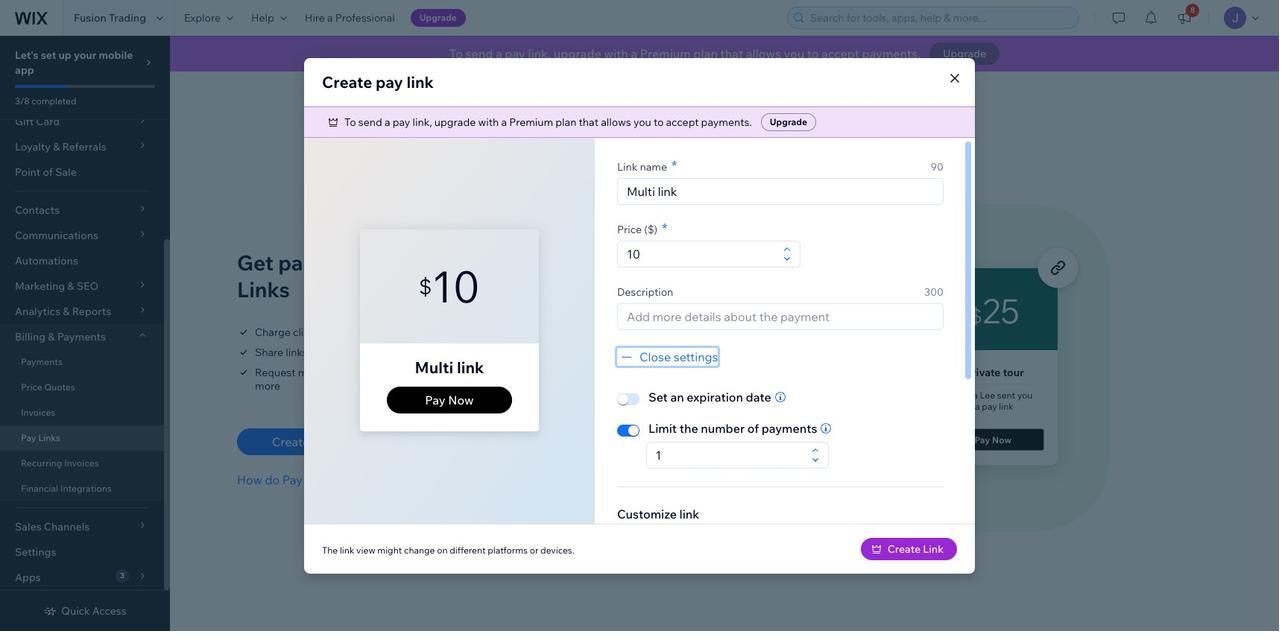 Task type: vqa. For each thing, say whether or not it's contained in the screenshot.
Limit
yes



Task type: locate. For each thing, give the bounding box(es) containing it.
or left any on the left of page
[[402, 346, 413, 359]]

0 vertical spatial to send a pay link, upgrade with a premium plan that allows you to accept payments.
[[449, 46, 921, 61]]

90
[[931, 160, 944, 173]]

1 horizontal spatial of
[[748, 421, 759, 436]]

1 vertical spatial that
[[579, 115, 599, 129]]

price inside price ($) *
[[617, 223, 642, 236]]

link inside the customize link choose how it will appear to customers at checkout.
[[680, 507, 700, 522]]

upgrade
[[554, 46, 602, 61], [435, 115, 476, 129]]

pay now button
[[387, 387, 512, 414]]

multiple
[[366, 326, 406, 339]]

1 horizontal spatial with
[[478, 115, 499, 129]]

invoices link
[[0, 400, 164, 426]]

0 horizontal spatial payments.
[[701, 115, 752, 129]]

* right ($)
[[662, 220, 668, 237]]

or right once
[[353, 326, 364, 339]]

a
[[327, 11, 333, 25], [496, 46, 502, 61], [631, 46, 638, 61], [385, 115, 390, 129], [501, 115, 507, 129]]

links left work? on the bottom left
[[305, 473, 334, 488]]

payments
[[57, 330, 106, 344], [21, 356, 63, 368]]

price left quotes
[[21, 382, 42, 393]]

pay inside 'sidebar' element
[[21, 432, 36, 444]]

links up recurring
[[38, 432, 60, 444]]

1 horizontal spatial create
[[322, 72, 372, 91]]

0 horizontal spatial link,
[[413, 115, 432, 129]]

0 vertical spatial or
[[353, 326, 364, 339]]

link
[[407, 72, 434, 91], [457, 358, 484, 377], [680, 507, 700, 522], [340, 545, 354, 556]]

of left sale
[[43, 166, 53, 179]]

1 vertical spatial upgrade
[[943, 47, 987, 60]]

0 horizontal spatial to
[[344, 115, 356, 129]]

1 vertical spatial with
[[478, 115, 499, 129]]

charge
[[255, 326, 291, 339]]

pay inside get paid instantly with pay links
[[467, 250, 504, 276]]

on
[[310, 346, 322, 359], [437, 545, 448, 556]]

1 horizontal spatial link
[[617, 160, 638, 173]]

pay up recurring
[[21, 432, 36, 444]]

2 vertical spatial with
[[419, 250, 463, 276]]

2 horizontal spatial or
[[530, 545, 539, 556]]

pay inside button
[[425, 393, 446, 408]]

link name *
[[617, 157, 677, 174]]

1 horizontal spatial *
[[672, 157, 677, 174]]

0 horizontal spatial price
[[21, 382, 42, 393]]

expiration
[[687, 390, 743, 405]]

0 vertical spatial pay
[[505, 46, 525, 61]]

set an expiration date
[[649, 390, 771, 405]]

0 vertical spatial link,
[[528, 46, 551, 61]]

links inside 'link'
[[305, 473, 334, 488]]

0 horizontal spatial upgrade
[[435, 115, 476, 129]]

Price ($) text field
[[623, 241, 779, 267]]

that
[[721, 46, 744, 61], [579, 115, 599, 129]]

way
[[434, 346, 453, 359]]

1 vertical spatial your
[[350, 366, 371, 380]]

1 horizontal spatial create link button
[[861, 538, 957, 560]]

1 vertical spatial payments.
[[701, 115, 752, 129]]

view
[[356, 545, 375, 556]]

link for the link view might change on different platforms or devices.
[[340, 545, 354, 556]]

1 horizontal spatial price
[[617, 223, 642, 236]]

Link name field
[[623, 179, 939, 204]]

billing
[[15, 330, 46, 344]]

0 horizontal spatial links
[[38, 432, 60, 444]]

pay right $
[[467, 250, 504, 276]]

automations link
[[0, 248, 164, 274]]

1 horizontal spatial you
[[634, 115, 652, 129]]

get
[[237, 250, 274, 276]]

your right for
[[350, 366, 371, 380]]

via
[[357, 346, 371, 359]]

1 vertical spatial create link
[[888, 542, 944, 556]]

or
[[353, 326, 364, 339], [402, 346, 413, 359], [530, 545, 539, 556]]

with inside get paid instantly with pay links
[[419, 250, 463, 276]]

0 horizontal spatial send
[[359, 115, 382, 129]]

create link
[[272, 435, 336, 450], [888, 542, 944, 556]]

payments up price quotes on the bottom of page
[[21, 356, 63, 368]]

pay left 'now'
[[425, 393, 446, 408]]

your
[[74, 48, 96, 62], [350, 366, 371, 380]]

upgrade for upgrade button to the middle
[[943, 47, 987, 60]]

payments up payments 'link'
[[57, 330, 106, 344]]

1 vertical spatial price
[[21, 382, 42, 393]]

create link button
[[237, 429, 371, 456], [861, 538, 957, 560]]

point
[[15, 166, 40, 179]]

1 vertical spatial or
[[402, 346, 413, 359]]

link
[[617, 160, 638, 173], [312, 435, 336, 450], [923, 542, 944, 556]]

settings
[[15, 546, 56, 559]]

create link button down "checkout."
[[861, 538, 957, 560]]

platforms
[[488, 545, 528, 556]]

0 vertical spatial premium
[[640, 46, 691, 61]]

1 horizontal spatial on
[[437, 545, 448, 556]]

will
[[689, 523, 705, 536]]

links down get
[[237, 277, 290, 303]]

0 horizontal spatial upgrade
[[420, 12, 457, 23]]

upgrade
[[420, 12, 457, 23], [943, 47, 987, 60], [770, 116, 808, 127]]

upgrade for left upgrade button
[[420, 12, 457, 23]]

invoices up pay links
[[21, 407, 55, 418]]

access
[[92, 605, 126, 618]]

date
[[746, 390, 771, 405]]

0 vertical spatial upgrade button
[[411, 9, 466, 27]]

0 horizontal spatial your
[[74, 48, 96, 62]]

price for price ($) *
[[617, 223, 642, 236]]

1 horizontal spatial link,
[[528, 46, 551, 61]]

appear
[[707, 523, 741, 536]]

on right "change"
[[437, 545, 448, 556]]

*
[[672, 157, 677, 174], [662, 220, 668, 237]]

0 vertical spatial payments
[[57, 330, 106, 344]]

price left ($)
[[617, 223, 642, 236]]

financial
[[21, 483, 58, 494]]

0 horizontal spatial invoices
[[21, 407, 55, 418]]

upgrade button right professional at the top of page
[[411, 9, 466, 27]]

of right number
[[748, 421, 759, 436]]

payments.
[[862, 46, 921, 61], [701, 115, 752, 129]]

8
[[1191, 5, 1195, 15]]

0 horizontal spatial upgrade button
[[411, 9, 466, 27]]

link for customize link choose how it will appear to customers at checkout.
[[680, 507, 700, 522]]

0 horizontal spatial allows
[[601, 115, 631, 129]]

allows
[[746, 46, 781, 61], [601, 115, 631, 129]]

to
[[449, 46, 463, 61], [344, 115, 356, 129]]

to inside the customize link choose how it will appear to customers at checkout.
[[744, 523, 754, 536]]

1 vertical spatial payments
[[21, 356, 63, 368]]

1 horizontal spatial that
[[721, 46, 744, 61]]

1 vertical spatial links
[[38, 432, 60, 444]]

invoices down pay links link
[[64, 458, 99, 469]]

upgrade right professional at the top of page
[[420, 12, 457, 23]]

premium
[[640, 46, 691, 61], [509, 115, 553, 129]]

link for multi link
[[457, 358, 484, 377]]

any
[[415, 346, 432, 359]]

0 vertical spatial upgrade
[[554, 46, 602, 61]]

0 vertical spatial *
[[672, 157, 677, 174]]

1 vertical spatial pay
[[376, 72, 403, 91]]

2 horizontal spatial you
[[784, 46, 805, 61]]

Description field
[[623, 304, 939, 329]]

payments inside payments 'link'
[[21, 356, 63, 368]]

0 horizontal spatial create
[[272, 435, 310, 450]]

point of sale link
[[0, 160, 164, 185]]

create link button up how do pay links work? 'link'
[[237, 429, 371, 456]]

links
[[237, 277, 290, 303], [38, 432, 60, 444], [305, 473, 334, 488]]

0 vertical spatial create link button
[[237, 429, 371, 456]]

1 vertical spatial to
[[654, 115, 664, 129]]

1 vertical spatial plan
[[556, 115, 577, 129]]

1 horizontal spatial to
[[449, 46, 463, 61]]

or left devices.
[[530, 545, 539, 556]]

0 vertical spatial plan
[[694, 46, 718, 61]]

1 horizontal spatial or
[[402, 346, 413, 359]]

upgrade button
[[411, 9, 466, 27], [930, 43, 1000, 65], [761, 113, 816, 131]]

close settings button
[[617, 348, 718, 366]]

1 vertical spatial of
[[748, 421, 759, 436]]

0 horizontal spatial you
[[456, 346, 474, 359]]

1 vertical spatial *
[[662, 220, 668, 237]]

0 horizontal spatial link
[[312, 435, 336, 450]]

1 horizontal spatial upgrade
[[770, 116, 808, 127]]

1 vertical spatial accept
[[666, 115, 699, 129]]

link,
[[528, 46, 551, 61], [413, 115, 432, 129]]

3/8 completed
[[15, 95, 76, 107]]

1 horizontal spatial create link
[[888, 542, 944, 556]]

sale
[[55, 166, 77, 179]]

0 horizontal spatial of
[[43, 166, 53, 179]]

0 horizontal spatial on
[[310, 346, 322, 359]]

price inside 'sidebar' element
[[21, 382, 42, 393]]

upgrade button down search for tools, apps, help & more... field
[[930, 43, 1000, 65]]

1 horizontal spatial links
[[237, 277, 290, 303]]

upgrade down search for tools, apps, help & more... field
[[943, 47, 987, 60]]

customize link choose how it will appear to customers at checkout.
[[617, 507, 869, 536]]

0 horizontal spatial or
[[353, 326, 364, 339]]

accept
[[822, 46, 860, 61], [666, 115, 699, 129]]

create
[[322, 72, 372, 91], [272, 435, 310, 450], [888, 542, 921, 556]]

2 vertical spatial you
[[456, 346, 474, 359]]

0 vertical spatial of
[[43, 166, 53, 179]]

send
[[466, 46, 493, 61], [359, 115, 382, 129]]

on right "links"
[[310, 346, 322, 359]]

0 vertical spatial allows
[[746, 46, 781, 61]]

0 vertical spatial with
[[604, 46, 628, 61]]

completed
[[32, 95, 76, 107]]

1 vertical spatial create link button
[[861, 538, 957, 560]]

1 horizontal spatial premium
[[640, 46, 691, 61]]

0 vertical spatial that
[[721, 46, 744, 61]]

pay right do
[[282, 473, 303, 488]]

upgrade up link name field
[[770, 116, 808, 127]]

0 vertical spatial on
[[310, 346, 322, 359]]

1 horizontal spatial allows
[[746, 46, 781, 61]]

quick access button
[[43, 605, 126, 618]]

1 horizontal spatial to
[[744, 523, 754, 536]]

0 vertical spatial link
[[617, 160, 638, 173]]

2 horizontal spatial upgrade
[[943, 47, 987, 60]]

price quotes link
[[0, 375, 164, 400]]

pay links link
[[0, 426, 164, 451]]

1 horizontal spatial payments.
[[862, 46, 921, 61]]

* right name
[[672, 157, 677, 174]]

2 horizontal spatial create
[[888, 542, 921, 556]]

to
[[807, 46, 819, 61], [654, 115, 664, 129], [744, 523, 754, 536]]

app
[[15, 63, 34, 77]]

2 vertical spatial or
[[530, 545, 539, 556]]

recurring invoices
[[21, 458, 99, 469]]

your right up
[[74, 48, 96, 62]]

let's
[[15, 48, 38, 62]]

fusion trading
[[74, 11, 146, 25]]

1 horizontal spatial upgrade
[[554, 46, 602, 61]]

2 horizontal spatial to
[[807, 46, 819, 61]]

2 vertical spatial upgrade button
[[761, 113, 816, 131]]

quotes
[[44, 382, 75, 393]]

upgrade button up link name field
[[761, 113, 816, 131]]

0 horizontal spatial with
[[419, 250, 463, 276]]

of
[[43, 166, 53, 179], [748, 421, 759, 436]]

1 vertical spatial to send a pay link, upgrade with a premium plan that allows you to accept payments.
[[344, 115, 752, 129]]

0 vertical spatial payments.
[[862, 46, 921, 61]]

help button
[[242, 0, 296, 36]]



Task type: describe. For each thing, give the bounding box(es) containing it.
create pay link
[[322, 72, 434, 91]]

Search for tools, apps, help & more... field
[[806, 7, 1074, 28]]

want
[[476, 346, 499, 359]]

how do pay links work? link
[[237, 471, 371, 489]]

0 vertical spatial send
[[466, 46, 493, 61]]

2 horizontal spatial link
[[923, 542, 944, 556]]

events
[[467, 366, 500, 380]]

your inside charge clients once or multiple times share links on social, via email or any way you want request money for your products, services, events and more
[[350, 366, 371, 380]]

1 vertical spatial link
[[312, 435, 336, 450]]

upgrade for middle upgrade button
[[770, 116, 808, 127]]

close settings
[[640, 349, 718, 364]]

instantly
[[327, 250, 415, 276]]

price for price quotes
[[21, 382, 42, 393]]

3/8
[[15, 95, 29, 107]]

you inside charge clients once or multiple times share links on social, via email or any way you want request money for your products, services, events and more
[[456, 346, 474, 359]]

social,
[[325, 346, 355, 359]]

quick
[[61, 605, 90, 618]]

point of sale
[[15, 166, 77, 179]]

sidebar element
[[0, 0, 170, 632]]

get paid instantly with pay links
[[237, 250, 504, 303]]

more
[[255, 380, 280, 393]]

professional
[[335, 11, 395, 25]]

charge clients once or multiple times share links on social, via email or any way you want request money for your products, services, events and more
[[255, 326, 520, 393]]

1 vertical spatial create
[[272, 435, 310, 450]]

1 vertical spatial send
[[359, 115, 382, 129]]

settings link
[[0, 540, 164, 565]]

for
[[334, 366, 347, 380]]

1 vertical spatial upgrade
[[435, 115, 476, 129]]

financial integrations
[[21, 483, 112, 494]]

payments link
[[0, 350, 164, 375]]

price quotes
[[21, 382, 75, 393]]

1 horizontal spatial plan
[[694, 46, 718, 61]]

clients
[[293, 326, 325, 339]]

choose
[[617, 523, 655, 536]]

description
[[617, 285, 674, 299]]

1 vertical spatial upgrade button
[[930, 43, 1000, 65]]

pay now
[[425, 393, 474, 408]]

2 vertical spatial pay
[[393, 115, 410, 129]]

0 horizontal spatial accept
[[666, 115, 699, 129]]

trading
[[109, 11, 146, 25]]

* for link name *
[[672, 157, 677, 174]]

the
[[680, 421, 698, 436]]

0 horizontal spatial plan
[[556, 115, 577, 129]]

how
[[237, 473, 262, 488]]

times
[[408, 326, 435, 339]]

limit
[[649, 421, 677, 436]]

of inside 'sidebar' element
[[43, 166, 53, 179]]

integrations
[[60, 483, 112, 494]]

8 button
[[1168, 0, 1201, 36]]

0 horizontal spatial create link button
[[237, 429, 371, 456]]

multi link
[[415, 358, 484, 377]]

quick access
[[61, 605, 126, 618]]

your inside let's set up your mobile app
[[74, 48, 96, 62]]

paid
[[278, 250, 322, 276]]

set
[[649, 390, 668, 405]]

explore
[[184, 11, 221, 25]]

fusion
[[74, 11, 106, 25]]

email
[[374, 346, 400, 359]]

payments
[[762, 421, 818, 436]]

1 vertical spatial allows
[[601, 115, 631, 129]]

hire
[[305, 11, 325, 25]]

automations
[[15, 254, 78, 268]]

0 horizontal spatial to
[[654, 115, 664, 129]]

customize
[[617, 507, 677, 522]]

an
[[671, 390, 684, 405]]

request
[[255, 366, 296, 380]]

products,
[[374, 366, 420, 380]]

1 horizontal spatial upgrade button
[[761, 113, 816, 131]]

* for price ($) *
[[662, 220, 668, 237]]

1 vertical spatial premium
[[509, 115, 553, 129]]

share
[[255, 346, 283, 359]]

($)
[[644, 223, 658, 236]]

links
[[286, 346, 308, 359]]

300
[[924, 285, 944, 299]]

on inside charge clients once or multiple times share links on social, via email or any way you want request money for your products, services, events and more
[[310, 346, 322, 359]]

billing & payments button
[[0, 324, 164, 350]]

number
[[701, 421, 745, 436]]

might
[[377, 545, 402, 556]]

financial integrations link
[[0, 476, 164, 502]]

hire a professional
[[305, 11, 395, 25]]

link inside link name *
[[617, 160, 638, 173]]

2 horizontal spatial with
[[604, 46, 628, 61]]

$
[[419, 273, 432, 299]]

1 vertical spatial you
[[634, 115, 652, 129]]

0 vertical spatial create
[[322, 72, 372, 91]]

0 vertical spatial to
[[449, 46, 463, 61]]

the
[[322, 545, 338, 556]]

links inside 'sidebar' element
[[38, 432, 60, 444]]

0 vertical spatial to
[[807, 46, 819, 61]]

payments inside billing & payments dropdown button
[[57, 330, 106, 344]]

mobile
[[99, 48, 133, 62]]

how
[[657, 523, 678, 536]]

2 vertical spatial create
[[888, 542, 921, 556]]

multi
[[415, 358, 454, 377]]

links inside get paid instantly with pay links
[[237, 277, 290, 303]]

up
[[59, 48, 71, 62]]

pay inside 'link'
[[282, 473, 303, 488]]

devices.
[[541, 545, 575, 556]]

at
[[810, 523, 819, 536]]

now
[[448, 393, 474, 408]]

0 vertical spatial accept
[[822, 46, 860, 61]]

1 vertical spatial to
[[344, 115, 356, 129]]

&
[[48, 330, 55, 344]]

billing & payments
[[15, 330, 106, 344]]

once
[[327, 326, 351, 339]]

limit the number of payments
[[649, 421, 818, 436]]

hire a professional link
[[296, 0, 404, 36]]

0 horizontal spatial create link
[[272, 435, 336, 450]]

Limit the number of payments text field
[[651, 443, 808, 468]]

help
[[251, 11, 274, 25]]

1 vertical spatial on
[[437, 545, 448, 556]]

1 vertical spatial invoices
[[64, 458, 99, 469]]

how do pay links work?
[[237, 473, 371, 488]]

name
[[640, 160, 667, 173]]

recurring
[[21, 458, 62, 469]]

0 vertical spatial you
[[784, 46, 805, 61]]

price ($) *
[[617, 220, 668, 237]]

customers
[[756, 523, 807, 536]]

the link view might change on different platforms or devices.
[[322, 545, 575, 556]]



